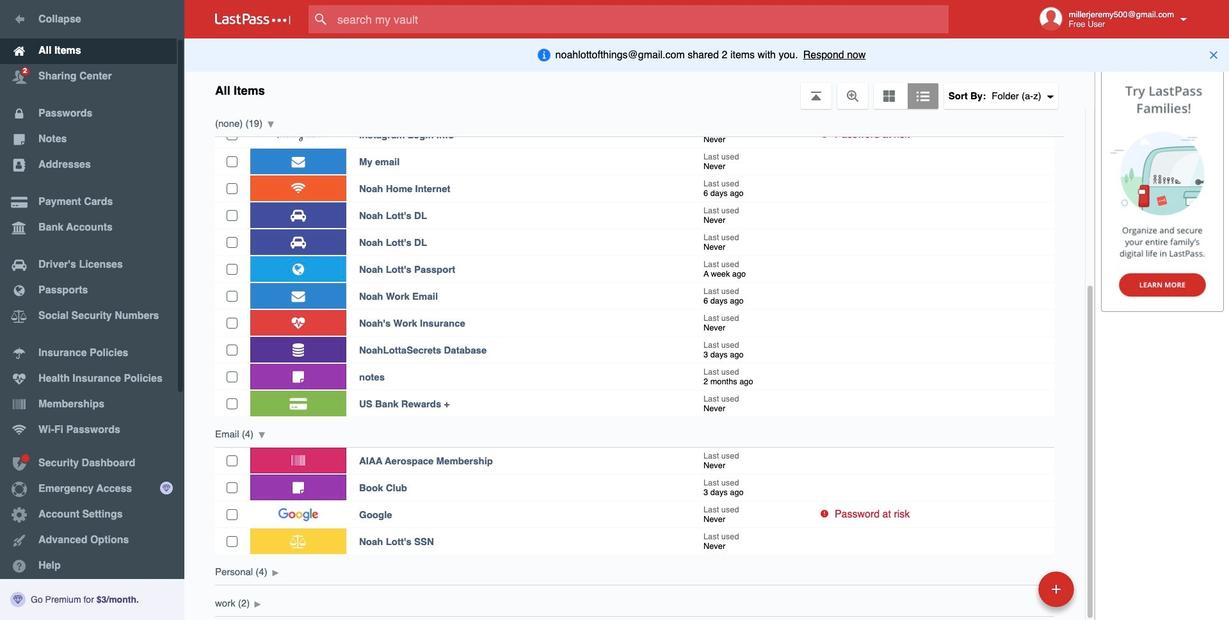 Task type: describe. For each thing, give the bounding box(es) containing it.
new item navigation
[[951, 568, 1083, 620]]

lastpass image
[[215, 13, 291, 25]]

main navigation navigation
[[0, 0, 184, 620]]



Task type: vqa. For each thing, say whether or not it's contained in the screenshot.
dialog
no



Task type: locate. For each thing, give the bounding box(es) containing it.
search my vault text field
[[309, 5, 974, 33]]

new item element
[[951, 571, 1079, 607]]

Search search field
[[309, 5, 974, 33]]

vault options navigation
[[184, 70, 1095, 109]]



